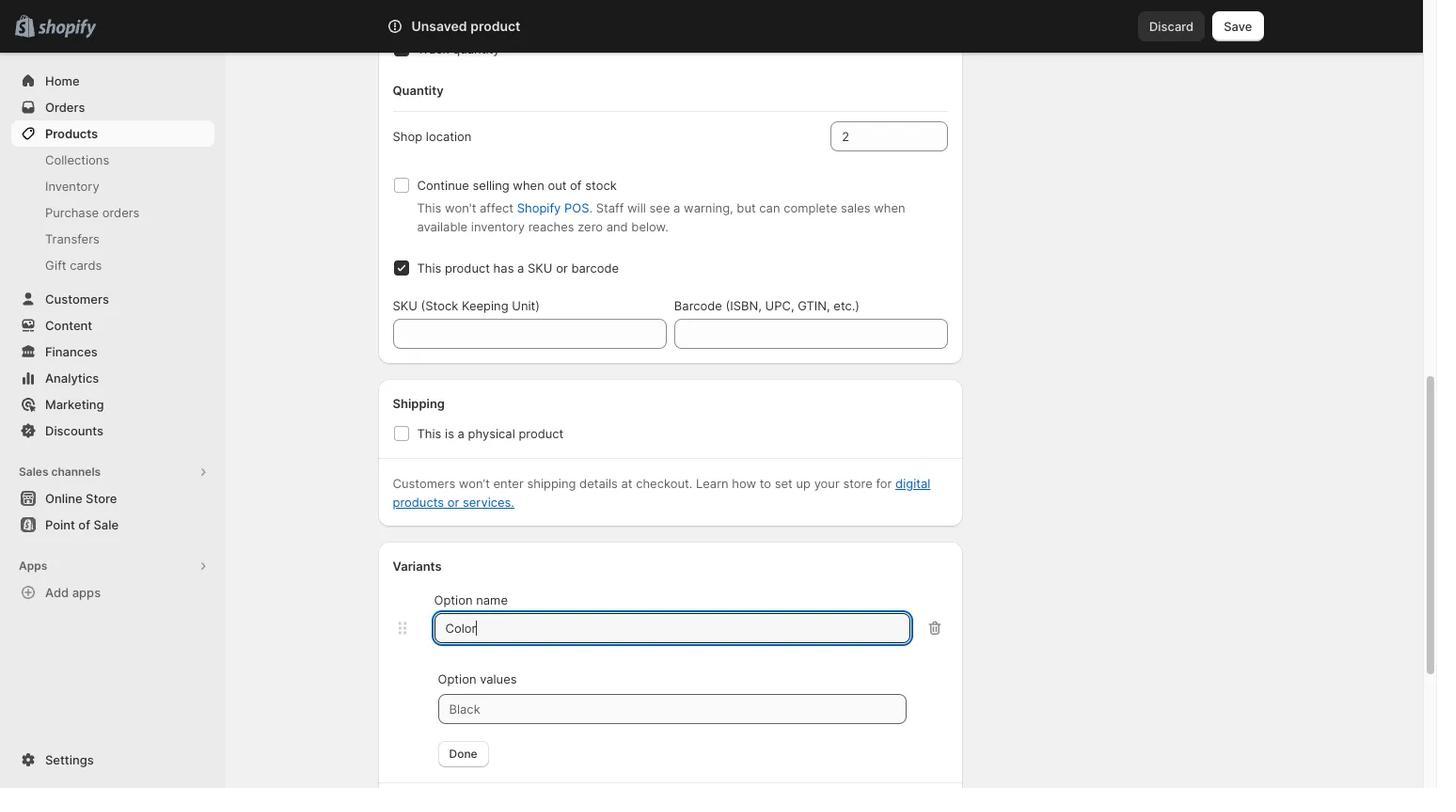 Task type: describe. For each thing, give the bounding box(es) containing it.
save
[[1224, 19, 1253, 34]]

orders
[[102, 205, 140, 220]]

0 vertical spatial sku
[[528, 261, 553, 276]]

point of sale link
[[11, 512, 215, 538]]

home link
[[11, 68, 215, 94]]

add apps button
[[11, 580, 215, 606]]

search
[[470, 19, 510, 34]]

available
[[417, 219, 468, 234]]

product for this
[[445, 261, 490, 276]]

to
[[760, 476, 772, 491]]

reaches
[[529, 219, 575, 234]]

this is a physical product
[[417, 426, 564, 441]]

inventory
[[471, 219, 525, 234]]

orders
[[45, 100, 85, 115]]

shop location
[[393, 129, 472, 144]]

discard
[[1150, 19, 1194, 34]]

this for this is a physical product
[[417, 426, 442, 441]]

marketing link
[[11, 391, 215, 418]]

digital
[[896, 476, 931, 491]]

digital products or services. link
[[393, 476, 931, 510]]

apps
[[19, 559, 47, 573]]

up
[[796, 476, 811, 491]]

purchase
[[45, 205, 99, 220]]

store
[[843, 476, 873, 491]]

checkout.
[[636, 476, 693, 491]]

continue selling when out of stock
[[417, 178, 617, 193]]

this product has a sku or barcode
[[417, 261, 619, 276]]

this for this product has a sku or barcode
[[417, 261, 442, 276]]

2 vertical spatial product
[[519, 426, 564, 441]]

products link
[[11, 120, 215, 147]]

0 vertical spatial when
[[513, 178, 545, 193]]

discounts
[[45, 423, 103, 438]]

location
[[426, 129, 472, 144]]

option for option name
[[434, 593, 473, 608]]

for
[[876, 476, 892, 491]]

at
[[621, 476, 633, 491]]

barcode (isbn, upc, gtin, etc.)
[[674, 298, 860, 313]]

has
[[494, 261, 514, 276]]

online store
[[45, 491, 117, 506]]

gift cards link
[[11, 252, 215, 279]]

(stock
[[421, 298, 459, 313]]

zero
[[578, 219, 603, 234]]

stock
[[585, 178, 617, 193]]

enter
[[494, 476, 524, 491]]

Size text field
[[434, 613, 911, 644]]

below.
[[632, 219, 669, 234]]

variants
[[393, 559, 442, 574]]

products
[[393, 495, 444, 510]]

of inside button
[[78, 517, 90, 533]]

how
[[732, 476, 757, 491]]

affect
[[480, 200, 514, 215]]

done
[[449, 747, 478, 761]]

1 horizontal spatial of
[[570, 178, 582, 193]]

collections link
[[11, 147, 215, 173]]

or inside digital products or services.
[[448, 495, 459, 510]]

physical
[[468, 426, 515, 441]]

will
[[628, 200, 646, 215]]

set
[[775, 476, 793, 491]]

and
[[607, 219, 628, 234]]

but
[[737, 200, 756, 215]]

home
[[45, 73, 80, 88]]

is
[[445, 426, 454, 441]]

save button
[[1213, 11, 1264, 41]]

unsaved product
[[412, 18, 521, 34]]

channels
[[51, 465, 101, 479]]

search button
[[439, 11, 985, 41]]

online store button
[[0, 486, 226, 512]]

etc.)
[[834, 298, 860, 313]]

discard button
[[1138, 11, 1206, 41]]

shipping
[[527, 476, 576, 491]]

name
[[476, 593, 508, 608]]

(isbn,
[[726, 298, 762, 313]]

transfers
[[45, 231, 100, 247]]

staff
[[596, 200, 624, 215]]

point of sale button
[[0, 512, 226, 538]]

won't
[[445, 200, 476, 215]]

content
[[45, 318, 92, 333]]



Task type: locate. For each thing, give the bounding box(es) containing it.
marketing
[[45, 397, 104, 412]]

or
[[556, 261, 568, 276], [448, 495, 459, 510]]

customers up products
[[393, 476, 456, 491]]

sales
[[19, 465, 48, 479]]

point of sale
[[45, 517, 119, 533]]

out
[[548, 178, 567, 193]]

1 vertical spatial option
[[438, 672, 477, 687]]

pos
[[565, 200, 589, 215]]

0 horizontal spatial or
[[448, 495, 459, 510]]

transfers link
[[11, 226, 215, 252]]

0 horizontal spatial sku
[[393, 298, 418, 313]]

inventory link
[[11, 173, 215, 199]]

see
[[650, 200, 670, 215]]

details
[[580, 476, 618, 491]]

point
[[45, 517, 75, 533]]

a
[[674, 200, 681, 215], [518, 261, 524, 276], [458, 426, 465, 441]]

customers link
[[11, 286, 215, 312]]

product up quantity
[[471, 18, 521, 34]]

a right 'is'
[[458, 426, 465, 441]]

option left values
[[438, 672, 477, 687]]

sku right has
[[528, 261, 553, 276]]

SKU (Stock Keeping Unit) text field
[[393, 319, 667, 349]]

selling
[[473, 178, 510, 193]]

sales channels
[[19, 465, 101, 479]]

product left has
[[445, 261, 490, 276]]

finances link
[[11, 339, 215, 365]]

track quantity
[[417, 41, 500, 56]]

1 vertical spatial or
[[448, 495, 459, 510]]

1 vertical spatial of
[[78, 517, 90, 533]]

complete
[[784, 200, 838, 215]]

values
[[480, 672, 517, 687]]

a inside . staff will see a warning, but can complete sales when available inventory reaches zero and below.
[[674, 200, 681, 215]]

inventory
[[393, 4, 449, 19], [45, 179, 99, 194]]

this up the (stock
[[417, 261, 442, 276]]

0 horizontal spatial of
[[78, 517, 90, 533]]

0 horizontal spatial inventory
[[45, 179, 99, 194]]

None number field
[[831, 121, 920, 151]]

quantity
[[393, 83, 444, 98]]

barcode
[[674, 298, 723, 313]]

continue
[[417, 178, 469, 193]]

1 vertical spatial this
[[417, 261, 442, 276]]

of
[[570, 178, 582, 193], [78, 517, 90, 533]]

Black text field
[[438, 694, 907, 724]]

1 vertical spatial customers
[[393, 476, 456, 491]]

1 horizontal spatial a
[[518, 261, 524, 276]]

store
[[86, 491, 117, 506]]

add
[[45, 585, 69, 600]]

when up shopify
[[513, 178, 545, 193]]

2 this from the top
[[417, 261, 442, 276]]

customers for customers
[[45, 292, 109, 307]]

.
[[589, 200, 593, 215]]

gift
[[45, 258, 66, 273]]

inventory inside inventory link
[[45, 179, 99, 194]]

this left 'is'
[[417, 426, 442, 441]]

1 vertical spatial sku
[[393, 298, 418, 313]]

add apps
[[45, 585, 101, 600]]

warning,
[[684, 200, 734, 215]]

0 vertical spatial this
[[417, 200, 442, 215]]

1 this from the top
[[417, 200, 442, 215]]

0 vertical spatial of
[[570, 178, 582, 193]]

sales
[[841, 200, 871, 215]]

0 vertical spatial or
[[556, 261, 568, 276]]

done button
[[438, 741, 489, 768]]

your
[[814, 476, 840, 491]]

of right out
[[570, 178, 582, 193]]

of left sale
[[78, 517, 90, 533]]

1 horizontal spatial when
[[874, 200, 906, 215]]

0 vertical spatial product
[[471, 18, 521, 34]]

customers won't enter shipping details at checkout. learn how to set up your store for
[[393, 476, 896, 491]]

sales channels button
[[11, 459, 215, 486]]

2 vertical spatial a
[[458, 426, 465, 441]]

Barcode (ISBN, UPC, GTIN, etc.) text field
[[674, 319, 949, 349]]

cards
[[70, 258, 102, 273]]

shipping
[[393, 396, 445, 411]]

a right has
[[518, 261, 524, 276]]

0 vertical spatial inventory
[[393, 4, 449, 19]]

sku (stock keeping unit)
[[393, 298, 540, 313]]

option values
[[438, 672, 517, 687]]

0 horizontal spatial when
[[513, 178, 545, 193]]

analytics link
[[11, 365, 215, 391]]

collections
[[45, 152, 109, 167]]

0 horizontal spatial customers
[[45, 292, 109, 307]]

inventory up purchase
[[45, 179, 99, 194]]

1 vertical spatial inventory
[[45, 179, 99, 194]]

0 vertical spatial option
[[434, 593, 473, 608]]

settings
[[45, 753, 94, 768]]

or left barcode
[[556, 261, 568, 276]]

online store link
[[11, 486, 215, 512]]

2 vertical spatial this
[[417, 426, 442, 441]]

customers for customers won't enter shipping details at checkout. learn how to set up your store for
[[393, 476, 456, 491]]

product
[[471, 18, 521, 34], [445, 261, 490, 276], [519, 426, 564, 441]]

0 vertical spatial a
[[674, 200, 681, 215]]

this for this won't affect shopify pos
[[417, 200, 442, 215]]

option for option values
[[438, 672, 477, 687]]

track
[[417, 41, 449, 56]]

shopify image
[[38, 19, 96, 38]]

analytics
[[45, 371, 99, 386]]

learn
[[696, 476, 729, 491]]

digital products or services.
[[393, 476, 931, 510]]

settings link
[[11, 747, 215, 773]]

inventory up the track
[[393, 4, 449, 19]]

services.
[[463, 495, 515, 510]]

1 vertical spatial product
[[445, 261, 490, 276]]

products
[[45, 126, 98, 141]]

product for unsaved
[[471, 18, 521, 34]]

when right "sales"
[[874, 200, 906, 215]]

can
[[760, 200, 781, 215]]

content link
[[11, 312, 215, 339]]

or down won't
[[448, 495, 459, 510]]

unsaved
[[412, 18, 467, 34]]

product right physical
[[519, 426, 564, 441]]

0 horizontal spatial a
[[458, 426, 465, 441]]

1 horizontal spatial inventory
[[393, 4, 449, 19]]

a right see
[[674, 200, 681, 215]]

1 horizontal spatial sku
[[528, 261, 553, 276]]

won't
[[459, 476, 490, 491]]

when inside . staff will see a warning, but can complete sales when available inventory reaches zero and below.
[[874, 200, 906, 215]]

1 horizontal spatial customers
[[393, 476, 456, 491]]

discounts link
[[11, 418, 215, 444]]

online
[[45, 491, 82, 506]]

shopify
[[517, 200, 561, 215]]

3 this from the top
[[417, 426, 442, 441]]

customers up content
[[45, 292, 109, 307]]

quantity
[[453, 41, 500, 56]]

shopify pos link
[[517, 200, 589, 215]]

apps button
[[11, 553, 215, 580]]

2 horizontal spatial a
[[674, 200, 681, 215]]

0 vertical spatial customers
[[45, 292, 109, 307]]

option
[[434, 593, 473, 608], [438, 672, 477, 687]]

1 horizontal spatial or
[[556, 261, 568, 276]]

option name
[[434, 593, 508, 608]]

customers
[[45, 292, 109, 307], [393, 476, 456, 491]]

purchase orders
[[45, 205, 140, 220]]

apps
[[72, 585, 101, 600]]

gtin,
[[798, 298, 830, 313]]

this up available
[[417, 200, 442, 215]]

purchase orders link
[[11, 199, 215, 226]]

sku left the (stock
[[393, 298, 418, 313]]

option left name
[[434, 593, 473, 608]]

orders link
[[11, 94, 215, 120]]

1 vertical spatial when
[[874, 200, 906, 215]]

1 vertical spatial a
[[518, 261, 524, 276]]

keeping
[[462, 298, 509, 313]]



Task type: vqa. For each thing, say whether or not it's contained in the screenshot.
'NEW'
no



